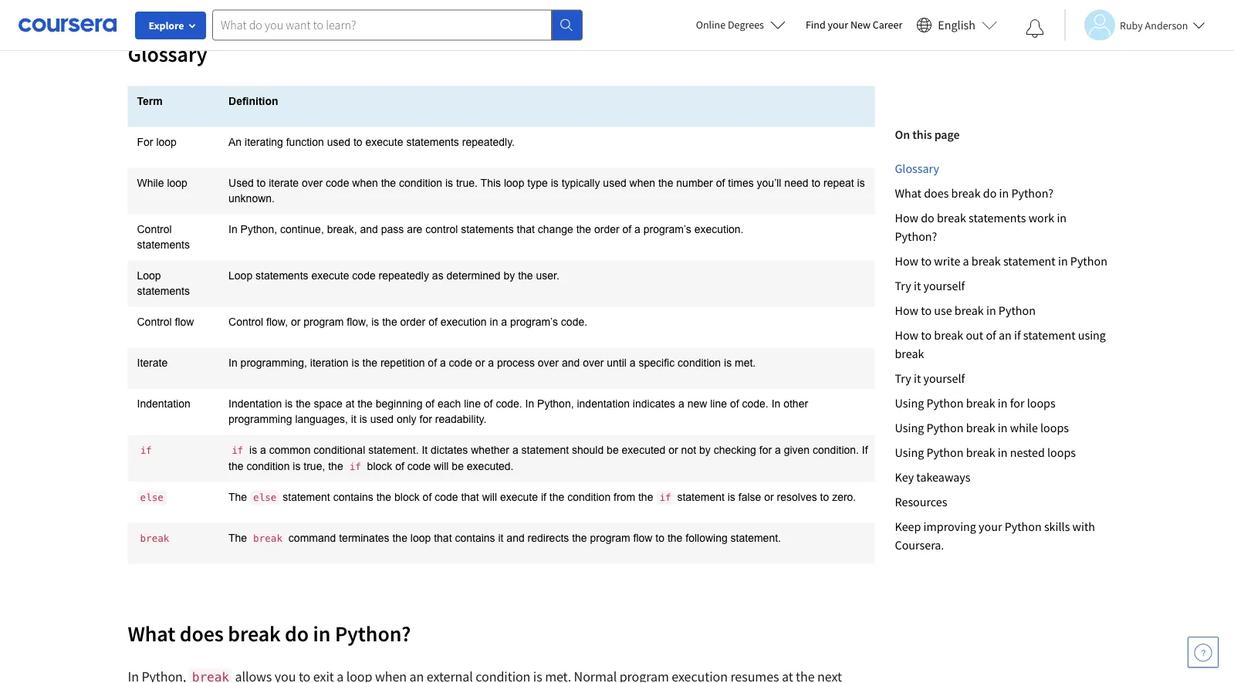 Task type: locate. For each thing, give the bounding box(es) containing it.
the right the change
[[576, 223, 591, 235]]

line
[[464, 398, 481, 410], [710, 398, 727, 410]]

0 horizontal spatial your
[[828, 18, 848, 32]]

1 vertical spatial try it yourself
[[895, 370, 965, 386]]

times
[[728, 177, 754, 189]]

how inside how to break out of an if statement using break
[[895, 327, 918, 343]]

1 the from the top
[[228, 491, 247, 503]]

should
[[572, 444, 604, 456]]

3 using from the top
[[895, 445, 924, 460]]

for
[[1010, 395, 1024, 411], [419, 413, 432, 425], [759, 444, 772, 456]]

specific
[[639, 357, 675, 369]]

is up conditional
[[359, 413, 367, 425]]

command
[[289, 532, 336, 544]]

the down is a common conditional statement. it dictates whether a statement should be executed or not by checking for a given condition. if the condition is true, the
[[549, 491, 564, 503]]

other
[[783, 398, 808, 410]]

1 horizontal spatial order
[[594, 223, 619, 235]]

None search field
[[212, 10, 583, 41]]

2 horizontal spatial do
[[983, 185, 997, 201]]

2 when from the left
[[629, 177, 655, 189]]

control down while
[[137, 223, 172, 235]]

0 horizontal spatial python?
[[335, 620, 411, 647]]

1 try it yourself link from the top
[[895, 278, 965, 293]]

0 horizontal spatial flow,
[[266, 316, 288, 328]]

resources link
[[895, 494, 947, 509]]

try up using python break in for loops
[[895, 370, 911, 386]]

2 the from the top
[[228, 532, 247, 544]]

1 vertical spatial what does break do in python?
[[128, 620, 411, 647]]

1 try it yourself from the top
[[895, 278, 965, 293]]

loop inside loop statements
[[137, 270, 161, 282]]

break inside the break command terminates the loop that contains it and redirects the program flow to the following statement.
[[253, 533, 282, 544]]

0 horizontal spatial line
[[464, 398, 481, 410]]

online
[[696, 18, 726, 32]]

contains left redirects
[[455, 532, 495, 544]]

2 try from the top
[[895, 370, 911, 386]]

python, down unknown.
[[240, 223, 277, 235]]

python up an
[[999, 303, 1036, 318]]

1 horizontal spatial does
[[924, 185, 949, 201]]

statement.
[[368, 444, 419, 456], [731, 532, 781, 544]]

1 vertical spatial program's
[[510, 316, 558, 328]]

0 horizontal spatial indentation
[[137, 398, 190, 410]]

the
[[228, 491, 247, 503], [228, 532, 247, 544]]

the
[[381, 177, 396, 189], [658, 177, 673, 189], [576, 223, 591, 235], [518, 270, 533, 282], [382, 316, 397, 328], [362, 357, 377, 369], [296, 398, 311, 410], [358, 398, 373, 410], [228, 460, 243, 472], [328, 460, 343, 472], [376, 491, 391, 503], [549, 491, 564, 503], [638, 491, 653, 503], [392, 532, 407, 544], [572, 532, 587, 544], [667, 532, 683, 544]]

until
[[607, 357, 627, 369]]

in left other
[[771, 398, 780, 410]]

2 flow, from the left
[[347, 316, 368, 328]]

loop for loop statements
[[137, 270, 161, 282]]

0 vertical spatial try
[[895, 278, 911, 293]]

2 horizontal spatial code.
[[742, 398, 768, 410]]

break
[[951, 185, 981, 201], [937, 210, 966, 225], [972, 253, 1001, 269], [955, 303, 984, 318], [934, 327, 963, 343], [895, 346, 924, 361], [966, 395, 995, 411], [966, 420, 995, 435], [966, 445, 995, 460], [140, 533, 169, 544], [253, 533, 282, 544], [228, 620, 281, 647]]

of
[[716, 177, 725, 189], [622, 223, 631, 235], [428, 316, 437, 328], [986, 327, 996, 343], [428, 357, 437, 369], [425, 398, 435, 410], [484, 398, 493, 410], [730, 398, 739, 410], [395, 460, 404, 472], [423, 491, 432, 503]]

code
[[326, 177, 349, 189], [352, 270, 376, 282], [449, 357, 472, 369], [407, 460, 431, 472], [435, 491, 458, 503]]

glossary down explore
[[128, 40, 207, 67]]

loop
[[137, 270, 161, 282], [228, 270, 252, 282]]

continue,
[[280, 223, 324, 235]]

1 horizontal spatial indentation
[[228, 398, 282, 410]]

or right 'false'
[[764, 491, 774, 503]]

page
[[934, 127, 960, 142]]

indentation is the space at the beginning of each line of code. in python, indentation indicates a new line of code. in other programming languages, it is used only for readability.
[[228, 398, 808, 425]]

1 horizontal spatial be
[[607, 444, 619, 456]]

1 horizontal spatial do
[[921, 210, 934, 225]]

for right the checking
[[759, 444, 772, 456]]

programming,
[[240, 357, 307, 369]]

used right typically
[[603, 177, 626, 189]]

2 line from the left
[[710, 398, 727, 410]]

order up repetition
[[400, 316, 425, 328]]

indicates
[[633, 398, 675, 410]]

0 vertical spatial for
[[1010, 395, 1024, 411]]

career
[[873, 18, 902, 32]]

glossary down the this
[[895, 161, 939, 176]]

that
[[517, 223, 535, 235], [461, 491, 479, 503], [434, 532, 452, 544]]

0 horizontal spatial when
[[352, 177, 378, 189]]

statements inside how do break statements work in python?
[[969, 210, 1026, 225]]

1 horizontal spatial python?
[[895, 228, 937, 244]]

of inside used to iterate over code when the condition is true. this loop type is typically used when the number of times you'll need to repeat is unknown.
[[716, 177, 725, 189]]

how to break out of an if statement using break
[[895, 327, 1106, 361]]

code up break,
[[326, 177, 349, 189]]

2 try it yourself from the top
[[895, 370, 965, 386]]

0 vertical spatial the
[[228, 491, 247, 503]]

pass
[[381, 223, 404, 235]]

statement. down 'false'
[[731, 532, 781, 544]]

1 vertical spatial try
[[895, 370, 911, 386]]

of up readability.
[[484, 398, 493, 410]]

indentation for indentation
[[137, 398, 190, 410]]

the else statement contains the block of code that will execute if the condition from the if statement is false or resolves to zero.
[[228, 491, 856, 503]]

1 vertical spatial block
[[394, 491, 420, 503]]

be
[[607, 444, 619, 456], [452, 460, 464, 472]]

2 indentation from the left
[[228, 398, 282, 410]]

try up how to use break in python
[[895, 278, 911, 293]]

used down beginning
[[370, 413, 394, 425]]

0 horizontal spatial code.
[[496, 398, 522, 410]]

for right only
[[419, 413, 432, 425]]

1 horizontal spatial line
[[710, 398, 727, 410]]

1 horizontal spatial flow,
[[347, 316, 368, 328]]

2 vertical spatial for
[[759, 444, 772, 456]]

1 vertical spatial using
[[895, 420, 924, 435]]

to down how to use break in python
[[921, 327, 932, 343]]

1 vertical spatial flow
[[633, 532, 652, 544]]

or inside is a common conditional statement. it dictates whether a statement should be executed or not by checking for a given condition. if the condition is true, the
[[669, 444, 678, 456]]

statement left should
[[521, 444, 569, 456]]

block down beginning
[[367, 460, 392, 472]]

1 vertical spatial loops
[[1040, 420, 1069, 435]]

the left repetition
[[362, 357, 377, 369]]

following
[[686, 532, 728, 544]]

1 horizontal spatial what
[[895, 185, 922, 201]]

0 vertical spatial used
[[327, 136, 350, 148]]

to
[[353, 136, 362, 148], [257, 177, 266, 189], [811, 177, 820, 189], [921, 253, 932, 269], [921, 303, 932, 318], [921, 327, 932, 343], [820, 491, 829, 503], [655, 532, 664, 544]]

and left until
[[562, 357, 580, 369]]

typically
[[562, 177, 600, 189]]

glossary link down explore
[[128, 40, 207, 67]]

for
[[137, 136, 153, 148]]

find your new career
[[806, 18, 902, 32]]

show notifications image
[[1026, 19, 1044, 38]]

1 vertical spatial for
[[419, 413, 432, 425]]

order right the change
[[594, 223, 619, 235]]

statements right control
[[461, 223, 514, 235]]

1 vertical spatial do
[[921, 210, 934, 225]]

is right the repeat
[[857, 177, 865, 189]]

executed
[[622, 444, 666, 456]]

checking
[[714, 444, 756, 456]]

what does break do in python?
[[895, 185, 1054, 201], [128, 620, 411, 647]]

work
[[1028, 210, 1054, 225]]

is down programming
[[249, 444, 257, 456]]

help center image
[[1194, 643, 1212, 661]]

1 vertical spatial execute
[[311, 270, 349, 282]]

is left true. at the top of the page
[[445, 177, 453, 189]]

2 yourself from the top
[[923, 370, 965, 386]]

explore
[[149, 19, 184, 32]]

over right iterate
[[302, 177, 323, 189]]

it down at
[[351, 413, 356, 425]]

online degrees button
[[683, 8, 798, 42]]

does
[[924, 185, 949, 201], [180, 620, 224, 647]]

1 vertical spatial what does break do in python? link
[[128, 620, 411, 647]]

in inside how do break statements work in python?
[[1057, 210, 1067, 225]]

type
[[527, 177, 548, 189]]

the left following on the right
[[667, 532, 683, 544]]

0 horizontal spatial glossary
[[128, 40, 207, 67]]

how to use break in python link
[[895, 303, 1036, 318]]

ruby anderson
[[1120, 18, 1188, 32]]

statement
[[1003, 253, 1056, 269], [1023, 327, 1075, 343], [521, 444, 569, 456], [283, 491, 330, 503], [677, 491, 725, 503]]

0 vertical spatial yourself
[[923, 278, 965, 293]]

1 horizontal spatial glossary
[[895, 161, 939, 176]]

statement. inside is a common conditional statement. it dictates whether a statement should be executed or not by checking for a given condition. if the condition is true, the
[[368, 444, 419, 456]]

indentation
[[137, 398, 190, 410], [228, 398, 282, 410]]

loop
[[156, 136, 177, 148], [167, 177, 187, 189], [504, 177, 524, 189], [410, 532, 431, 544]]

resolves
[[777, 491, 817, 503]]

indentation inside indentation is the space at the beginning of each line of code. in python, indentation indicates a new line of code. in other programming languages, it is used only for readability.
[[228, 398, 282, 410]]

1 horizontal spatial that
[[461, 491, 479, 503]]

and left redirects
[[507, 532, 525, 544]]

1 vertical spatial python?
[[895, 228, 937, 244]]

0 vertical spatial do
[[983, 185, 997, 201]]

0 vertical spatial order
[[594, 223, 619, 235]]

degrees
[[728, 18, 764, 32]]

yourself up use
[[923, 278, 965, 293]]

1 horizontal spatial when
[[629, 177, 655, 189]]

the right from
[[638, 491, 653, 503]]

code down execution
[[449, 357, 472, 369]]

2 vertical spatial using
[[895, 445, 924, 460]]

using for using python break in for loops
[[895, 395, 924, 411]]

indentation up programming
[[228, 398, 282, 410]]

1 vertical spatial try it yourself link
[[895, 370, 965, 386]]

conditional
[[314, 444, 365, 456]]

used right the function
[[327, 136, 350, 148]]

flow down from
[[633, 532, 652, 544]]

try it yourself link up using python break in for loops
[[895, 370, 965, 386]]

do inside how do break statements work in python?
[[921, 210, 934, 225]]

1 horizontal spatial code.
[[561, 316, 587, 328]]

0 horizontal spatial what
[[128, 620, 175, 647]]

how inside how do break statements work in python?
[[895, 210, 918, 225]]

try it yourself link up use
[[895, 278, 965, 293]]

block down "if block of code will be executed."
[[394, 491, 420, 503]]

change
[[538, 223, 573, 235]]

python down using python break in for loops link
[[926, 420, 964, 435]]

python,
[[240, 223, 277, 235], [537, 398, 574, 410]]

2 using from the top
[[895, 420, 924, 435]]

0 horizontal spatial does
[[180, 620, 224, 647]]

0 horizontal spatial over
[[302, 177, 323, 189]]

control statements
[[137, 223, 190, 251]]

flow, up programming,
[[266, 316, 288, 328]]

yourself
[[923, 278, 965, 293], [923, 370, 965, 386]]

1 indentation from the left
[[137, 398, 190, 410]]

when down an iterating function used to execute statements repeatedly.
[[352, 177, 378, 189]]

0 horizontal spatial for
[[419, 413, 432, 425]]

condition left true. at the top of the page
[[399, 177, 442, 189]]

statements up 'control flow'
[[137, 285, 190, 297]]

for loop
[[137, 136, 177, 148]]

program's left execution.
[[643, 223, 691, 235]]

1 vertical spatial yourself
[[923, 370, 965, 386]]

1 else from the left
[[140, 492, 163, 503]]

code inside used to iterate over code when the condition is true. this loop type is typically used when the number of times you'll need to repeat is unknown.
[[326, 177, 349, 189]]

of right the change
[[622, 223, 631, 235]]

contains up terminates at the left of page
[[333, 491, 373, 503]]

1 vertical spatial by
[[699, 444, 711, 456]]

executed.
[[467, 460, 514, 472]]

over inside used to iterate over code when the condition is true. this loop type is typically used when the number of times you'll need to repeat is unknown.
[[302, 177, 323, 189]]

2 how from the top
[[895, 253, 918, 269]]

2 try it yourself link from the top
[[895, 370, 965, 386]]

try it yourself for 2nd try it yourself link from the bottom
[[895, 278, 965, 293]]

loops right while
[[1040, 420, 1069, 435]]

for inside is a common conditional statement. it dictates whether a statement should be executed or not by checking for a given condition. if the condition is true, the
[[759, 444, 772, 456]]

control inside control statements
[[137, 223, 172, 235]]

statements up how to write a break statement in python
[[969, 210, 1026, 225]]

3 how from the top
[[895, 303, 918, 318]]

1 loop from the left
[[137, 270, 161, 282]]

or left not
[[669, 444, 678, 456]]

0 horizontal spatial will
[[434, 460, 449, 472]]

your right improving
[[979, 519, 1002, 534]]

to right need
[[811, 177, 820, 189]]

the for statement
[[228, 491, 247, 503]]

control up programming,
[[228, 316, 263, 328]]

0 horizontal spatial statement.
[[368, 444, 419, 456]]

1 horizontal spatial flow
[[633, 532, 652, 544]]

1 vertical spatial used
[[603, 177, 626, 189]]

statement left using
[[1023, 327, 1075, 343]]

used inside used to iterate over code when the condition is true. this loop type is typically used when the number of times you'll need to repeat is unknown.
[[603, 177, 626, 189]]

definition
[[228, 95, 278, 107]]

as
[[432, 270, 443, 282]]

0 horizontal spatial loop
[[137, 270, 161, 282]]

indentation for indentation is the space at the beginning of each line of code. in python, indentation indicates a new line of code. in other programming languages, it is used only for readability.
[[228, 398, 282, 410]]

0 horizontal spatial glossary link
[[128, 40, 207, 67]]

and left pass
[[360, 223, 378, 235]]

your inside keep improving your python skills with coursera.
[[979, 519, 1002, 534]]

is right iteration
[[352, 357, 359, 369]]

1 vertical spatial glossary
[[895, 161, 939, 176]]

1 horizontal spatial over
[[538, 357, 559, 369]]

it left redirects
[[498, 532, 504, 544]]

keep improving your python skills with coursera.
[[895, 519, 1095, 553]]

statement up following on the right
[[677, 491, 725, 503]]

0 horizontal spatial else
[[140, 492, 163, 503]]

2 else from the left
[[253, 492, 277, 503]]

control flow, or program flow, is the order of execution in a program's code.
[[228, 316, 587, 328]]

0 horizontal spatial flow
[[175, 316, 194, 328]]

flow,
[[266, 316, 288, 328], [347, 316, 368, 328]]

code.
[[561, 316, 587, 328], [496, 398, 522, 410], [742, 398, 768, 410]]

true.
[[456, 177, 478, 189]]

0 vertical spatial glossary
[[128, 40, 207, 67]]

python left skills
[[1005, 519, 1042, 534]]

control for control flow
[[137, 316, 172, 328]]

0 horizontal spatial execute
[[311, 270, 349, 282]]

repeatedly
[[379, 270, 429, 282]]

1 vertical spatial the
[[228, 532, 247, 544]]

condition up the new
[[678, 357, 721, 369]]

loop statements execute code repeatedly as determined by the user.
[[228, 270, 559, 282]]

0 vertical spatial your
[[828, 18, 848, 32]]

by right determined
[[504, 270, 515, 282]]

0 horizontal spatial and
[[360, 223, 378, 235]]

loop right this
[[504, 177, 524, 189]]

0 vertical spatial try it yourself
[[895, 278, 965, 293]]

statements
[[406, 136, 459, 148], [969, 210, 1026, 225], [461, 223, 514, 235], [137, 239, 190, 251], [255, 270, 308, 282], [137, 285, 190, 297]]

1 horizontal spatial your
[[979, 519, 1002, 534]]

2 horizontal spatial used
[[603, 177, 626, 189]]

programming
[[228, 413, 292, 425]]

0 horizontal spatial order
[[400, 316, 425, 328]]

1 flow, from the left
[[266, 316, 288, 328]]

glossary link down the this
[[895, 161, 939, 176]]

will
[[434, 460, 449, 472], [482, 491, 497, 503]]

your
[[828, 18, 848, 32], [979, 519, 1002, 534]]

how to break out of an if statement using break link
[[895, 327, 1106, 361]]

loop inside used to iterate over code when the condition is true. this loop type is typically used when the number of times you'll need to repeat is unknown.
[[504, 177, 524, 189]]

1 when from the left
[[352, 177, 378, 189]]

of down only
[[395, 460, 404, 472]]

0 vertical spatial that
[[517, 223, 535, 235]]

2 vertical spatial loops
[[1047, 445, 1076, 460]]

block
[[367, 460, 392, 472], [394, 491, 420, 503]]

1 horizontal spatial execute
[[365, 136, 403, 148]]

keep improving your python skills with coursera. link
[[895, 519, 1095, 553]]

how for how to write a break statement in python
[[895, 253, 918, 269]]

indentation down iterate
[[137, 398, 190, 410]]

1 vertical spatial program
[[590, 532, 630, 544]]

if inside the else statement contains the block of code that will execute if the condition from the if statement is false or resolves to zero.
[[659, 492, 671, 503]]

2 loop from the left
[[228, 270, 252, 282]]

or up programming,
[[291, 316, 301, 328]]

iterate
[[269, 177, 299, 189]]

order
[[594, 223, 619, 235], [400, 316, 425, 328]]

how to write a break statement in python
[[895, 253, 1107, 269]]

yourself up using python break in for loops
[[923, 370, 965, 386]]

that down "if block of code will be executed."
[[434, 532, 452, 544]]

by inside is a common conditional statement. it dictates whether a statement should be executed or not by checking for a given condition. if the condition is true, the
[[699, 444, 711, 456]]

control down loop statements
[[137, 316, 172, 328]]

0 horizontal spatial block
[[367, 460, 392, 472]]

the for command
[[228, 532, 247, 544]]

python? inside how do break statements work in python?
[[895, 228, 937, 244]]

contains
[[333, 491, 373, 503], [455, 532, 495, 544]]

python?
[[1011, 185, 1054, 201], [895, 228, 937, 244], [335, 620, 411, 647]]

of left an
[[986, 327, 996, 343]]

1 using from the top
[[895, 395, 924, 411]]

4 how from the top
[[895, 327, 918, 343]]

keep
[[895, 519, 921, 534]]

0 vertical spatial what does break do in python? link
[[895, 185, 1054, 201]]

will down the dictates
[[434, 460, 449, 472]]

flow, up iteration
[[347, 316, 368, 328]]

1 how from the top
[[895, 210, 918, 225]]

this
[[481, 177, 501, 189]]

1 horizontal spatial contains
[[455, 532, 495, 544]]

over right process
[[538, 357, 559, 369]]

1 vertical spatial your
[[979, 519, 1002, 534]]

use
[[934, 303, 952, 318]]

try it yourself link
[[895, 278, 965, 293], [895, 370, 965, 386]]

python up the using python break in while loops link
[[926, 395, 964, 411]]

to left use
[[921, 303, 932, 318]]

by right not
[[699, 444, 711, 456]]



Task type: describe. For each thing, give the bounding box(es) containing it.
condition inside is a common conditional statement. it dictates whether a statement should be executed or not by checking for a given condition. if the condition is true, the
[[246, 460, 290, 472]]

loops for using python break in while loops
[[1040, 420, 1069, 435]]

whether
[[471, 444, 509, 456]]

an iterating function used to execute statements repeatedly.
[[228, 136, 515, 148]]

2 horizontal spatial over
[[583, 357, 604, 369]]

skills
[[1044, 519, 1070, 534]]

condition left from
[[567, 491, 611, 503]]

zero.
[[832, 491, 856, 503]]

while loop
[[137, 177, 187, 189]]

ruby anderson button
[[1064, 10, 1205, 41]]

statement down work
[[1003, 253, 1056, 269]]

0 vertical spatial and
[[360, 223, 378, 235]]

explore button
[[135, 12, 206, 39]]

from
[[614, 491, 635, 503]]

key takeaways link
[[895, 469, 970, 485]]

What do you want to learn? text field
[[212, 10, 552, 41]]

loop right "for"
[[156, 136, 177, 148]]

loops for using python break in nested loops
[[1047, 445, 1076, 460]]

languages,
[[295, 413, 348, 425]]

terminates
[[339, 532, 389, 544]]

statement down true,
[[283, 491, 330, 503]]

is left 'false'
[[728, 491, 735, 503]]

glossary for "glossary" link to the bottom
[[895, 161, 939, 176]]

statements up loop statements
[[137, 239, 190, 251]]

while
[[137, 177, 164, 189]]

repeat
[[823, 177, 854, 189]]

term
[[137, 95, 163, 107]]

used inside indentation is the space at the beginning of each line of code. in python, indentation indicates a new line of code. in other programming languages, it is used only for readability.
[[370, 413, 394, 425]]

iterate
[[137, 357, 168, 369]]

control for control statements
[[137, 223, 172, 235]]

if block of code will be executed.
[[349, 460, 514, 472]]

execution.
[[694, 223, 744, 235]]

using
[[1078, 327, 1106, 343]]

of left each
[[425, 398, 435, 410]]

each
[[438, 398, 461, 410]]

0 vertical spatial execute
[[365, 136, 403, 148]]

online degrees
[[696, 18, 764, 32]]

statements down continue,
[[255, 270, 308, 282]]

the down an iterating function used to execute statements repeatedly.
[[381, 177, 396, 189]]

1 horizontal spatial will
[[482, 491, 497, 503]]

coursera.
[[895, 537, 944, 553]]

loops for using python break in for loops
[[1027, 395, 1056, 411]]

2 vertical spatial python?
[[335, 620, 411, 647]]

false
[[738, 491, 761, 503]]

number
[[676, 177, 713, 189]]

else inside the else statement contains the block of code that will execute if the condition from the if statement is false or resolves to zero.
[[253, 492, 277, 503]]

python inside keep improving your python skills with coursera.
[[1005, 519, 1042, 534]]

of inside how to break out of an if statement using break
[[986, 327, 996, 343]]

control for control flow, or program flow, is the order of execution in a program's code.
[[228, 316, 263, 328]]

it up using python break in for loops
[[914, 370, 921, 386]]

on
[[895, 127, 910, 142]]

1 try from the top
[[895, 278, 911, 293]]

using python break in while loops link
[[895, 420, 1069, 435]]

to right the function
[[353, 136, 362, 148]]

it inside indentation is the space at the beginning of each line of code. in python, indentation indicates a new line of code. in other programming languages, it is used only for readability.
[[351, 413, 356, 425]]

python up takeaways
[[926, 445, 964, 460]]

in python, continue, break, and pass are control statements that change the order of a program's execution.
[[228, 223, 744, 235]]

2 horizontal spatial that
[[517, 223, 535, 235]]

using for using python break in nested loops
[[895, 445, 924, 460]]

beginning
[[376, 398, 422, 410]]

the up repetition
[[382, 316, 397, 328]]

at
[[346, 398, 355, 410]]

to left write
[[921, 253, 932, 269]]

the left user.
[[518, 270, 533, 282]]

0 vertical spatial python,
[[240, 223, 277, 235]]

0 horizontal spatial used
[[327, 136, 350, 148]]

0 vertical spatial contains
[[333, 491, 373, 503]]

0 vertical spatial will
[[434, 460, 449, 472]]

0 horizontal spatial do
[[285, 620, 309, 647]]

out
[[966, 327, 983, 343]]

for inside indentation is the space at the beginning of each line of code. in python, indentation indicates a new line of code. in other programming languages, it is used only for readability.
[[419, 413, 432, 425]]

condition.
[[813, 444, 859, 456]]

statement inside how to break out of an if statement using break
[[1023, 327, 1075, 343]]

1 vertical spatial and
[[562, 357, 580, 369]]

the right redirects
[[572, 532, 587, 544]]

or left process
[[475, 357, 485, 369]]

the up terminates at the left of page
[[376, 491, 391, 503]]

english button
[[910, 0, 1003, 50]]

english
[[938, 17, 976, 33]]

you'll
[[757, 177, 781, 189]]

how to use break in python
[[895, 303, 1036, 318]]

0 vertical spatial program
[[304, 316, 344, 328]]

code down "if block of code will be executed."
[[435, 491, 458, 503]]

are
[[407, 223, 422, 235]]

control
[[425, 223, 458, 235]]

2 horizontal spatial execute
[[500, 491, 538, 503]]

python up using
[[1070, 253, 1107, 269]]

using python break in nested loops
[[895, 445, 1076, 460]]

nested
[[1010, 445, 1045, 460]]

code left repeatedly
[[352, 270, 376, 282]]

0 vertical spatial flow
[[175, 316, 194, 328]]

in left programming,
[[228, 357, 237, 369]]

using python break in for loops link
[[895, 395, 1056, 411]]

of right the new
[[730, 398, 739, 410]]

is right "type"
[[551, 177, 559, 189]]

in down process
[[525, 398, 534, 410]]

find
[[806, 18, 826, 32]]

0 vertical spatial glossary link
[[128, 40, 207, 67]]

python, inside indentation is the space at the beginning of each line of code. in python, indentation indicates a new line of code. in other programming languages, it is used only for readability.
[[537, 398, 574, 410]]

how for how to use break in python
[[895, 303, 918, 318]]

coursera image
[[19, 13, 117, 37]]

condition inside used to iterate over code when the condition is true. this loop type is typically used when the number of times you'll need to repeat is unknown.
[[399, 177, 442, 189]]

readability.
[[435, 413, 487, 425]]

to left zero.
[[820, 491, 829, 503]]

2 vertical spatial that
[[434, 532, 452, 544]]

in down unknown.
[[228, 223, 237, 235]]

is down loop statements execute code repeatedly as determined by the user.
[[371, 316, 379, 328]]

improving
[[923, 519, 976, 534]]

using for using python break in while loops
[[895, 420, 924, 435]]

new
[[687, 398, 707, 410]]

it up the how to use break in python link
[[914, 278, 921, 293]]

of down "if block of code will be executed."
[[423, 491, 432, 503]]

the up languages,
[[296, 398, 311, 410]]

write
[[934, 253, 960, 269]]

if inside "if block of code will be executed."
[[349, 461, 361, 472]]

0 vertical spatial block
[[367, 460, 392, 472]]

1 vertical spatial contains
[[455, 532, 495, 544]]

break inside how do break statements work in python?
[[937, 210, 966, 225]]

iteration
[[310, 357, 349, 369]]

the break command terminates the loop that contains it and redirects the program flow to the following statement.
[[228, 532, 781, 544]]

only
[[397, 413, 416, 425]]

is left 'met.'
[[724, 357, 732, 369]]

used
[[228, 177, 254, 189]]

1 line from the left
[[464, 398, 481, 410]]

try it yourself for 2nd try it yourself link from the top of the page
[[895, 370, 965, 386]]

1 horizontal spatial what does break do in python?
[[895, 185, 1054, 201]]

how for how do break statements work in python?
[[895, 210, 918, 225]]

the down programming
[[228, 460, 243, 472]]

of right repetition
[[428, 357, 437, 369]]

using python break in for loops
[[895, 395, 1056, 411]]

glossary for the top "glossary" link
[[128, 40, 207, 67]]

the left number
[[658, 177, 673, 189]]

common
[[269, 444, 311, 456]]

in programming, iteration is the repetition of a code or a process over and over until a specific condition is met.
[[228, 357, 756, 369]]

indentation
[[577, 398, 630, 410]]

key
[[895, 469, 914, 485]]

determined
[[446, 270, 501, 282]]

is a common conditional statement. it dictates whether a statement should be executed or not by checking for a given condition. if the condition is true, the
[[228, 444, 868, 472]]

1 horizontal spatial statement.
[[731, 532, 781, 544]]

to inside how to break out of an if statement using break
[[921, 327, 932, 343]]

the down conditional
[[328, 460, 343, 472]]

is up programming
[[285, 398, 293, 410]]

0 horizontal spatial what does break do in python?
[[128, 620, 411, 647]]

statements up true. at the top of the page
[[406, 136, 459, 148]]

user.
[[536, 270, 559, 282]]

2 vertical spatial and
[[507, 532, 525, 544]]

ruby
[[1120, 18, 1143, 32]]

the right at
[[358, 398, 373, 410]]

1 vertical spatial does
[[180, 620, 224, 647]]

need
[[784, 177, 808, 189]]

0 vertical spatial program's
[[643, 223, 691, 235]]

loop right while
[[167, 177, 187, 189]]

how do break statements work in python?
[[895, 210, 1067, 244]]

code down it
[[407, 460, 431, 472]]

process
[[497, 357, 535, 369]]

this
[[912, 127, 932, 142]]

unknown.
[[228, 192, 275, 204]]

0 vertical spatial python?
[[1011, 185, 1054, 201]]

the right terminates at the left of page
[[392, 532, 407, 544]]

on this page
[[895, 127, 960, 142]]

find your new career link
[[798, 15, 910, 35]]

0 vertical spatial does
[[924, 185, 949, 201]]

with
[[1072, 519, 1095, 534]]

be inside is a common conditional statement. it dictates whether a statement should be executed or not by checking for a given condition. if the condition is true, the
[[607, 444, 619, 456]]

dictates
[[431, 444, 468, 456]]

how do break statements work in python? link
[[895, 210, 1067, 244]]

to up unknown.
[[257, 177, 266, 189]]

if inside how to break out of an if statement using break
[[1014, 327, 1021, 343]]

0 vertical spatial what
[[895, 185, 922, 201]]

how to write a break statement in python link
[[895, 253, 1107, 269]]

it
[[422, 444, 428, 456]]

a inside indentation is the space at the beginning of each line of code. in python, indentation indicates a new line of code. in other programming languages, it is used only for readability.
[[678, 398, 684, 410]]

is down common
[[293, 460, 301, 472]]

loop for loop statements execute code repeatedly as determined by the user.
[[228, 270, 252, 282]]

1 vertical spatial be
[[452, 460, 464, 472]]

space
[[314, 398, 343, 410]]

1 vertical spatial glossary link
[[895, 161, 939, 176]]

loop right terminates at the left of page
[[410, 532, 431, 544]]

0 horizontal spatial by
[[504, 270, 515, 282]]

0 horizontal spatial what does break do in python? link
[[128, 620, 411, 647]]

1 yourself from the top
[[923, 278, 965, 293]]

to left following on the right
[[655, 532, 664, 544]]

repeatedly.
[[462, 136, 515, 148]]

takeaways
[[916, 469, 970, 485]]

while
[[1010, 420, 1038, 435]]

of left execution
[[428, 316, 437, 328]]

statement inside is a common conditional statement. it dictates whether a statement should be executed or not by checking for a given condition. if the condition is true, the
[[521, 444, 569, 456]]

how for how to break out of an if statement using break
[[895, 327, 918, 343]]



Task type: vqa. For each thing, say whether or not it's contained in the screenshot.


